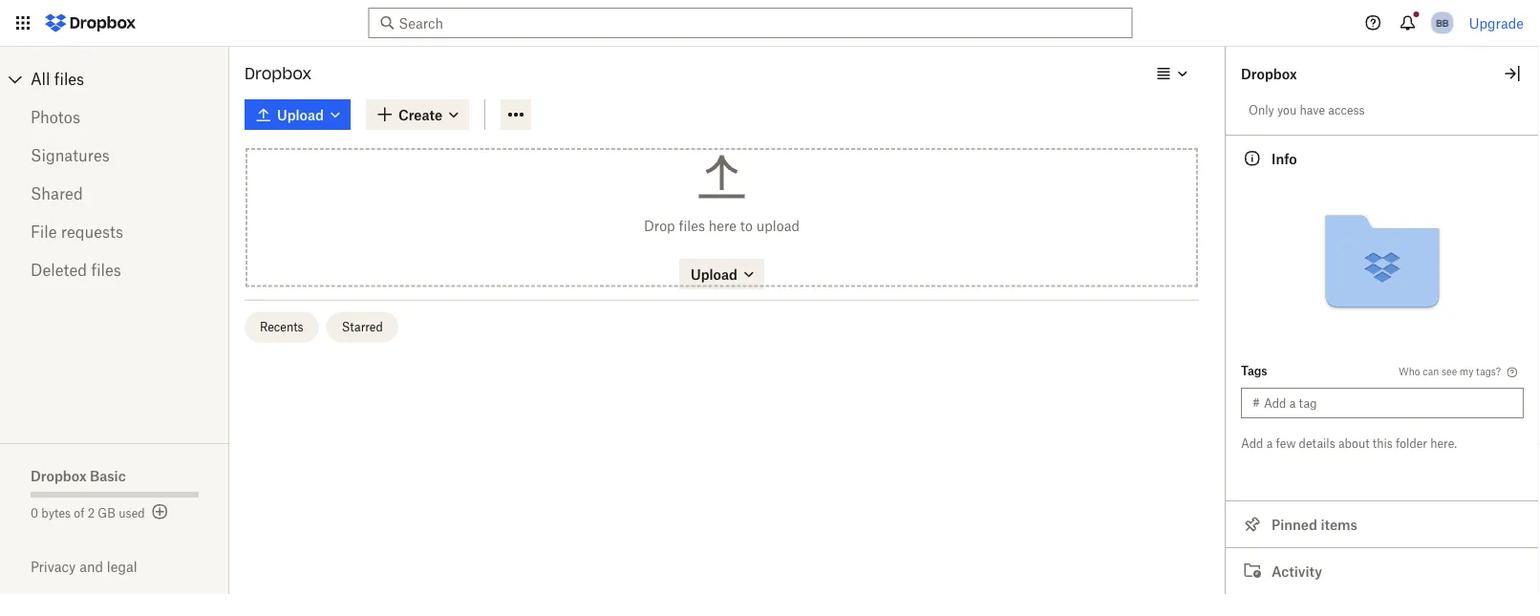 Task type: locate. For each thing, give the bounding box(es) containing it.
1 vertical spatial upload
[[691, 266, 738, 282]]

info button
[[1226, 135, 1540, 182]]

items
[[1321, 517, 1358, 533]]

1 horizontal spatial files
[[91, 261, 121, 280]]

1 vertical spatial files
[[679, 217, 705, 234]]

who can see my tags? image
[[1506, 365, 1521, 380]]

pinned items button
[[1226, 501, 1540, 548]]

few
[[1277, 436, 1297, 451]]

files inside deleted files link
[[91, 261, 121, 280]]

all files link
[[31, 64, 229, 95]]

basic
[[90, 468, 126, 484]]

2 horizontal spatial files
[[679, 217, 705, 234]]

activity
[[1272, 564, 1323, 580]]

files for all
[[54, 70, 84, 88]]

files left here
[[679, 217, 705, 234]]

dropbox
[[245, 64, 312, 83], [1242, 65, 1298, 82], [31, 468, 87, 484]]

to
[[741, 217, 753, 234]]

recents
[[260, 320, 304, 335]]

files inside all files link
[[54, 70, 84, 88]]

bytes
[[41, 506, 71, 520]]

global header element
[[0, 0, 1540, 47]]

info
[[1272, 151, 1298, 167]]

upload inside upload popup button
[[277, 107, 324, 123]]

only
[[1249, 103, 1275, 117]]

upload
[[277, 107, 324, 123], [691, 266, 738, 282]]

drop files here to upload
[[644, 217, 800, 234]]

legal
[[107, 559, 137, 575]]

pinned
[[1272, 517, 1318, 533]]

upgrade
[[1470, 15, 1525, 31]]

deleted files
[[31, 261, 121, 280]]

0
[[31, 506, 38, 520]]

privacy and legal
[[31, 559, 137, 575]]

files down file requests link
[[91, 261, 121, 280]]

create button
[[366, 99, 470, 130]]

files for drop
[[679, 217, 705, 234]]

dropbox up the bytes on the bottom of the page
[[31, 468, 87, 484]]

signatures
[[31, 146, 110, 165]]

a
[[1267, 436, 1274, 451]]

file requests link
[[31, 213, 199, 251]]

folder
[[1397, 436, 1428, 451]]

dropbox up upload popup button
[[245, 64, 312, 83]]

dropbox basic
[[31, 468, 126, 484]]

recents button
[[245, 312, 319, 343]]

0 bytes of 2 gb used
[[31, 506, 145, 520]]

upload inside upload dropdown button
[[691, 266, 738, 282]]

0 vertical spatial files
[[54, 70, 84, 88]]

0 vertical spatial upload
[[277, 107, 324, 123]]

dropbox up only
[[1242, 65, 1298, 82]]

files
[[54, 70, 84, 88], [679, 217, 705, 234], [91, 261, 121, 280]]

dropbox logo - go to the homepage image
[[38, 8, 142, 38]]

details
[[1300, 436, 1336, 451]]

shared link
[[31, 175, 199, 213]]

have
[[1300, 103, 1326, 117]]

Add a tag text field
[[1265, 393, 1513, 414]]

2 vertical spatial files
[[91, 261, 121, 280]]

all
[[31, 70, 50, 88]]

0 horizontal spatial files
[[54, 70, 84, 88]]

file requests
[[31, 223, 123, 241]]

only you have access
[[1249, 103, 1366, 117]]

add a few details about this folder here.
[[1242, 436, 1458, 451]]

requests
[[61, 223, 123, 241]]

0 horizontal spatial upload
[[277, 107, 324, 123]]

activity button
[[1226, 548, 1540, 595]]

shared
[[31, 184, 83, 203]]

get more space image
[[149, 501, 172, 524]]

starred button
[[327, 312, 398, 343]]

tags
[[1242, 364, 1268, 378]]

files right all
[[54, 70, 84, 88]]

2 horizontal spatial dropbox
[[1242, 65, 1298, 82]]

1 horizontal spatial upload
[[691, 266, 738, 282]]



Task type: vqa. For each thing, say whether or not it's contained in the screenshot.
here
yes



Task type: describe. For each thing, give the bounding box(es) containing it.
create
[[399, 107, 443, 123]]

deleted
[[31, 261, 87, 280]]

about
[[1339, 436, 1370, 451]]

2
[[88, 506, 95, 520]]

upload button
[[680, 259, 765, 289]]

close details pane image
[[1502, 62, 1525, 85]]

upload button
[[245, 99, 351, 130]]

tags?
[[1477, 366, 1502, 378]]

my
[[1460, 366, 1474, 378]]

photos
[[31, 108, 80, 127]]

access
[[1329, 103, 1366, 117]]

starred
[[342, 320, 383, 335]]

you
[[1278, 103, 1297, 117]]

can
[[1424, 366, 1440, 378]]

0 horizontal spatial dropbox
[[31, 468, 87, 484]]

files for deleted
[[91, 261, 121, 280]]

here
[[709, 217, 737, 234]]

who can see my tags?
[[1400, 366, 1502, 378]]

upgrade link
[[1470, 15, 1525, 31]]

all files
[[31, 70, 84, 88]]

see
[[1442, 366, 1458, 378]]

here.
[[1431, 436, 1458, 451]]

bb button
[[1428, 8, 1458, 38]]

drop
[[644, 217, 676, 234]]

add
[[1242, 436, 1264, 451]]

photos link
[[31, 98, 199, 137]]

bb
[[1437, 17, 1449, 29]]

who
[[1400, 366, 1421, 378]]

1 horizontal spatial dropbox
[[245, 64, 312, 83]]

#
[[1253, 396, 1261, 411]]

upload
[[757, 217, 800, 234]]

this
[[1373, 436, 1394, 451]]

used
[[119, 506, 145, 520]]

of
[[74, 506, 85, 520]]

gb
[[98, 506, 116, 520]]

Search in folder "Dropbox" text field
[[399, 12, 1098, 33]]

pinned items
[[1272, 517, 1358, 533]]

signatures link
[[31, 137, 199, 175]]

file
[[31, 223, 57, 241]]

and
[[79, 559, 103, 575]]

privacy
[[31, 559, 76, 575]]

deleted files link
[[31, 251, 199, 290]]

privacy and legal link
[[31, 559, 229, 575]]



